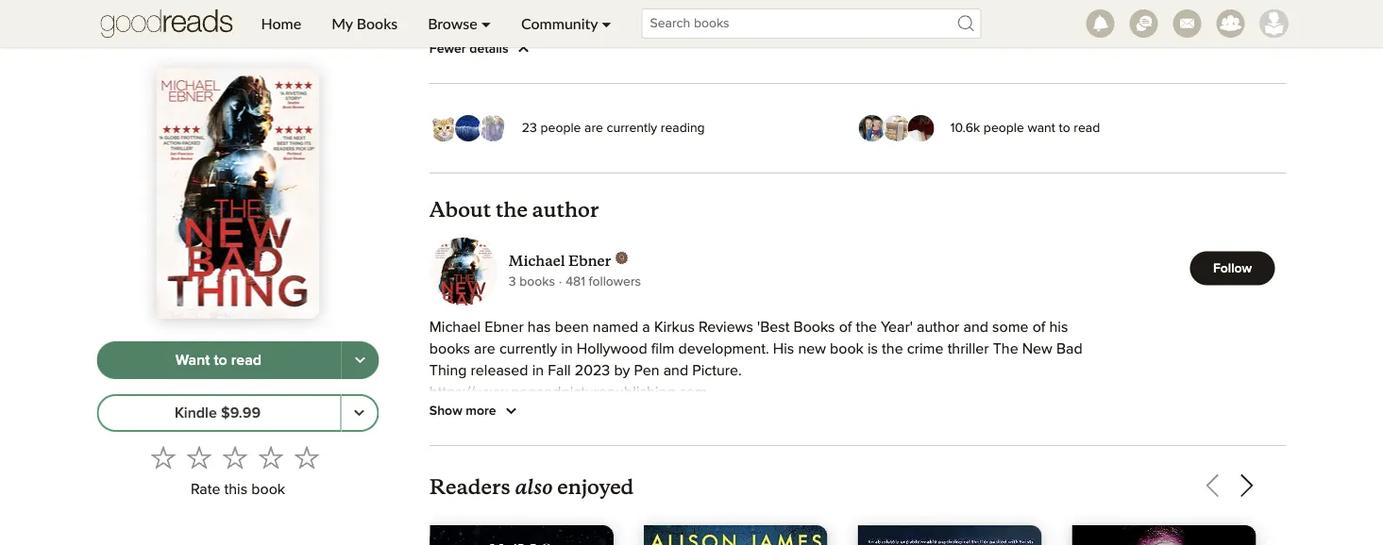 Task type: locate. For each thing, give the bounding box(es) containing it.
michael
[[509, 252, 565, 270], [429, 320, 481, 335]]

thing
[[429, 364, 467, 379]]

0 vertical spatial michael
[[509, 252, 565, 270]]

goodreads author image
[[615, 251, 628, 265]]

book right this
[[251, 483, 285, 498]]

1 vertical spatial in
[[532, 364, 544, 379]]

0 vertical spatial books
[[520, 275, 555, 288]]

1 horizontal spatial are
[[585, 121, 603, 134]]

my
[[332, 14, 353, 33]]

1 vertical spatial author
[[917, 320, 960, 335]]

1 vertical spatial to
[[214, 353, 227, 368]]

about the author
[[429, 197, 599, 222]]

year'
[[881, 320, 913, 335]]

rate 4 out of 5 image
[[259, 446, 283, 470]]

my books link
[[316, 0, 413, 47]]

rate 1 out of 5 image
[[151, 446, 176, 470]]

rating 0 out of 5 group
[[145, 440, 325, 476]]

1 ▾ from the left
[[481, 14, 491, 33]]

hollywood
[[577, 342, 647, 357]]

book left is
[[830, 342, 864, 357]]

in left fall
[[532, 364, 544, 379]]

1 vertical spatial currently
[[499, 342, 557, 357]]

my books
[[332, 14, 398, 33]]

read
[[1074, 121, 1100, 134], [231, 353, 262, 368]]

0 vertical spatial book
[[830, 342, 864, 357]]

the right is
[[882, 342, 903, 357]]

author up crime
[[917, 320, 960, 335]]

2 of from the left
[[1033, 320, 1046, 335]]

1 horizontal spatial the
[[856, 320, 877, 335]]

show
[[429, 405, 462, 418]]

'best
[[757, 320, 790, 335]]

to
[[1059, 121, 1070, 134], [214, 353, 227, 368]]

ebner for michael ebner has been named a kirkus reviews 'best books of the year' author and some of his books are currently in hollywood film development. his new book is the crime thriller the new bad thing released in fall 2023 by pen and picture. https://www.penandpicturepublishing.com
[[485, 320, 524, 335]]

fewer details
[[429, 42, 509, 55]]

▾ right community
[[602, 14, 611, 33]]

2 horizontal spatial the
[[882, 342, 903, 357]]

0 horizontal spatial and
[[663, 364, 688, 379]]

want to read
[[175, 353, 262, 368]]

michael up 3 books
[[509, 252, 565, 270]]

0 horizontal spatial the
[[496, 197, 528, 222]]

also
[[515, 470, 553, 500]]

books right my
[[357, 14, 398, 33]]

Search by book title or ISBN text field
[[642, 8, 981, 39]]

1 horizontal spatial ▾
[[602, 14, 611, 33]]

1 horizontal spatial read
[[1074, 121, 1100, 134]]

author
[[532, 197, 599, 222], [917, 320, 960, 335]]

0 horizontal spatial michael
[[429, 320, 481, 335]]

home link
[[246, 0, 316, 47]]

1 vertical spatial ebner
[[485, 320, 524, 335]]

rate this book
[[191, 483, 285, 498]]

currently
[[607, 121, 657, 134], [499, 342, 557, 357]]

people right '23'
[[541, 121, 581, 134]]

23
[[522, 121, 537, 134]]

0 horizontal spatial book
[[251, 483, 285, 498]]

1 horizontal spatial ebner
[[568, 252, 611, 270]]

1 vertical spatial michael
[[429, 320, 481, 335]]

read up $9.99
[[231, 353, 262, 368]]

are
[[585, 121, 603, 134], [474, 342, 495, 357]]

0 horizontal spatial currently
[[499, 342, 557, 357]]

author up michael  ebner
[[532, 197, 599, 222]]

0 horizontal spatial to
[[214, 353, 227, 368]]

book cover image
[[429, 526, 613, 546], [644, 526, 828, 546], [858, 526, 1042, 546], [1072, 526, 1256, 546]]

follow button
[[1190, 251, 1275, 285]]

1 people from the left
[[541, 121, 581, 134]]

2 ▾ from the left
[[602, 14, 611, 33]]

1 vertical spatial are
[[474, 342, 495, 357]]

0 vertical spatial are
[[585, 121, 603, 134]]

3
[[509, 275, 516, 288]]

people left want
[[984, 121, 1024, 134]]

books up new
[[794, 320, 835, 335]]

0 vertical spatial books
[[357, 14, 398, 33]]

books right '3'
[[520, 275, 555, 288]]

23 people are currently reading
[[522, 121, 705, 134]]

books inside michael ebner has been named a kirkus reviews 'best books of the year' author and some of his books are currently in hollywood film development. his new book is the crime thriller the new bad thing released in fall 2023 by pen and picture. https://www.penandpicturepublishing.com
[[794, 320, 835, 335]]

and up thriller
[[963, 320, 988, 335]]

rate 3 out of 5 image
[[223, 446, 247, 470]]

▾ for browse ▾
[[481, 14, 491, 33]]

and
[[963, 320, 988, 335], [663, 364, 688, 379]]

1 of from the left
[[839, 320, 852, 335]]

1 horizontal spatial people
[[984, 121, 1024, 134]]

0 horizontal spatial people
[[541, 121, 581, 134]]

book
[[830, 342, 864, 357], [251, 483, 285, 498]]

of left his
[[1033, 320, 1046, 335]]

books
[[520, 275, 555, 288], [429, 342, 470, 357]]

1 horizontal spatial book
[[830, 342, 864, 357]]

10.6k people want to read
[[950, 121, 1100, 134]]

to right want at the left bottom of page
[[214, 353, 227, 368]]

1 horizontal spatial in
[[561, 342, 573, 357]]

2 vertical spatial the
[[882, 342, 903, 357]]

book inside michael ebner has been named a kirkus reviews 'best books of the year' author and some of his books are currently in hollywood film development. his new book is the crime thriller the new bad thing released in fall 2023 by pen and picture. https://www.penandpicturepublishing.com
[[830, 342, 864, 357]]

michael up thing
[[429, 320, 481, 335]]

community ▾
[[521, 14, 611, 33]]

1 horizontal spatial of
[[1033, 320, 1046, 335]]

$9.99
[[221, 406, 261, 421]]

1 vertical spatial books
[[429, 342, 470, 357]]

reviews
[[699, 320, 753, 335]]

ebner
[[568, 252, 611, 270], [485, 320, 524, 335]]

are up released at the bottom of the page
[[474, 342, 495, 357]]

0 horizontal spatial ebner
[[485, 320, 524, 335]]

and down film
[[663, 364, 688, 379]]

0 horizontal spatial are
[[474, 342, 495, 357]]

0 vertical spatial to
[[1059, 121, 1070, 134]]

michael inside michael ebner has been named a kirkus reviews 'best books of the year' author and some of his books are currently in hollywood film development. his new book is the crime thriller the new bad thing released in fall 2023 by pen and picture. https://www.penandpicturepublishing.com
[[429, 320, 481, 335]]

0 vertical spatial currently
[[607, 121, 657, 134]]

2023
[[575, 364, 610, 379]]

are right '23'
[[585, 121, 603, 134]]

people
[[541, 121, 581, 134], [984, 121, 1024, 134]]

of
[[839, 320, 852, 335], [1033, 320, 1046, 335]]

read right want
[[1074, 121, 1100, 134]]

1 vertical spatial read
[[231, 353, 262, 368]]

▾
[[481, 14, 491, 33], [602, 14, 611, 33]]

0 horizontal spatial in
[[532, 364, 544, 379]]

picture.
[[692, 364, 742, 379]]

None search field
[[626, 8, 997, 39]]

0 horizontal spatial of
[[839, 320, 852, 335]]

some
[[992, 320, 1029, 335]]

2 people from the left
[[984, 121, 1024, 134]]

1 horizontal spatial books
[[520, 275, 555, 288]]

0 vertical spatial author
[[532, 197, 599, 222]]

home
[[261, 14, 301, 33]]

bad
[[1056, 342, 1083, 357]]

books up thing
[[429, 342, 470, 357]]

a
[[642, 320, 650, 335]]

1 horizontal spatial author
[[917, 320, 960, 335]]

michael  ebner
[[509, 252, 611, 270]]

people for want
[[984, 121, 1024, 134]]

0 horizontal spatial read
[[231, 353, 262, 368]]

1 horizontal spatial and
[[963, 320, 988, 335]]

has
[[528, 320, 551, 335]]

0 horizontal spatial books
[[429, 342, 470, 357]]

rate this book element
[[97, 440, 379, 505]]

followers
[[589, 275, 641, 288]]

currently left reading
[[607, 121, 657, 134]]

1 book cover image from the left
[[429, 526, 613, 546]]

fewer details button
[[429, 38, 535, 60]]

1 horizontal spatial books
[[794, 320, 835, 335]]

https://www.penandpicturepublishing.com link
[[429, 386, 707, 401]]

the
[[993, 342, 1018, 357]]

of left year'
[[839, 320, 852, 335]]

crime
[[907, 342, 944, 357]]

ebner up '481 followers'
[[568, 252, 611, 270]]

currently down has
[[499, 342, 557, 357]]

1 horizontal spatial michael
[[509, 252, 565, 270]]

reading
[[661, 121, 705, 134]]

1 vertical spatial book
[[251, 483, 285, 498]]

the up is
[[856, 320, 877, 335]]

ebner left has
[[485, 320, 524, 335]]

0 horizontal spatial ▾
[[481, 14, 491, 33]]

new
[[1022, 342, 1053, 357]]

to right want
[[1059, 121, 1070, 134]]

1 vertical spatial books
[[794, 320, 835, 335]]

is
[[868, 342, 878, 357]]

michael  ebner link
[[509, 251, 641, 270]]

ebner for michael  ebner
[[568, 252, 611, 270]]

▾ up details
[[481, 14, 491, 33]]

0 vertical spatial the
[[496, 197, 528, 222]]

the right about
[[496, 197, 528, 222]]

books
[[357, 14, 398, 33], [794, 320, 835, 335]]

kindle
[[175, 406, 217, 421]]

the
[[496, 197, 528, 222], [856, 320, 877, 335], [882, 342, 903, 357]]

0 horizontal spatial author
[[532, 197, 599, 222]]

481
[[566, 275, 585, 288]]

to inside want to read button
[[214, 353, 227, 368]]

show more button
[[429, 400, 523, 423]]

in down been at the bottom left
[[561, 342, 573, 357]]

ebner inside michael ebner has been named a kirkus reviews 'best books of the year' author and some of his books are currently in hollywood film development. his new book is the crime thriller the new bad thing released in fall 2023 by pen and picture. https://www.penandpicturepublishing.com
[[485, 320, 524, 335]]

in
[[561, 342, 573, 357], [532, 364, 544, 379]]

fewer
[[429, 42, 466, 55]]

0 vertical spatial read
[[1074, 121, 1100, 134]]

0 vertical spatial ebner
[[568, 252, 611, 270]]



Task type: describe. For each thing, give the bounding box(es) containing it.
about
[[429, 197, 491, 222]]

community
[[521, 14, 598, 33]]

rate 2 out of 5 image
[[187, 446, 211, 470]]

fall
[[548, 364, 571, 379]]

1 vertical spatial the
[[856, 320, 877, 335]]

readers also enjoyed
[[429, 470, 634, 500]]

named
[[593, 320, 638, 335]]

3 books
[[509, 275, 555, 288]]

michael for michael ebner has been named a kirkus reviews 'best books of the year' author and some of his books are currently in hollywood film development. his new book is the crime thriller the new bad thing released in fall 2023 by pen and picture. https://www.penandpicturepublishing.com
[[429, 320, 481, 335]]

rate
[[191, 483, 220, 498]]

development.
[[678, 342, 769, 357]]

481 followers
[[566, 275, 641, 288]]

readers
[[429, 474, 510, 500]]

show more
[[429, 405, 496, 418]]

people for are
[[541, 121, 581, 134]]

browse ▾
[[428, 14, 491, 33]]

0 vertical spatial in
[[561, 342, 573, 357]]

new
[[798, 342, 826, 357]]

author inside michael ebner has been named a kirkus reviews 'best books of the year' author and some of his books are currently in hollywood film development. his new book is the crime thriller the new bad thing released in fall 2023 by pen and picture. https://www.penandpicturepublishing.com
[[917, 320, 960, 335]]

0 vertical spatial and
[[963, 320, 988, 335]]

this
[[224, 483, 248, 498]]

want
[[175, 353, 210, 368]]

1 vertical spatial and
[[663, 364, 688, 379]]

more
[[466, 405, 496, 418]]

want to read button
[[97, 342, 341, 380]]

enjoyed
[[557, 474, 634, 500]]

home image
[[101, 0, 233, 47]]

https://www.penandpicturepublishing.com
[[429, 386, 707, 401]]

browse ▾ link
[[413, 0, 506, 47]]

3 book cover image from the left
[[858, 526, 1042, 546]]

profile image for bob builder. image
[[1260, 9, 1288, 38]]

read inside button
[[231, 353, 262, 368]]

by
[[614, 364, 630, 379]]

rate 5 out of 5 image
[[295, 446, 319, 470]]

thriller
[[948, 342, 989, 357]]

want
[[1028, 121, 1056, 134]]

1 horizontal spatial currently
[[607, 121, 657, 134]]

his
[[1049, 320, 1068, 335]]

kindle $9.99
[[175, 406, 261, 421]]

been
[[555, 320, 589, 335]]

books inside michael ebner has been named a kirkus reviews 'best books of the year' author and some of his books are currently in hollywood film development. his new book is the crime thriller the new bad thing released in fall 2023 by pen and picture. https://www.penandpicturepublishing.com
[[429, 342, 470, 357]]

released
[[471, 364, 528, 379]]

profile image for michael  ebner. image
[[429, 238, 497, 306]]

are inside michael ebner has been named a kirkus reviews 'best books of the year' author and some of his books are currently in hollywood film development. his new book is the crime thriller the new bad thing released in fall 2023 by pen and picture. https://www.penandpicturepublishing.com
[[474, 342, 495, 357]]

follow
[[1213, 262, 1252, 275]]

details
[[470, 42, 509, 55]]

film
[[651, 342, 675, 357]]

2 book cover image from the left
[[644, 526, 828, 546]]

4 book cover image from the left
[[1072, 526, 1256, 546]]

michael ebner has been named a kirkus reviews 'best books of the year' author and some of his books are currently in hollywood film development. his new book is the crime thriller the new bad thing released in fall 2023 by pen and picture. https://www.penandpicturepublishing.com
[[429, 320, 1083, 401]]

michael for michael  ebner
[[509, 252, 565, 270]]

kirkus
[[654, 320, 695, 335]]

0 horizontal spatial books
[[357, 14, 398, 33]]

pen
[[634, 364, 660, 379]]

▾ for community ▾
[[602, 14, 611, 33]]

1 horizontal spatial to
[[1059, 121, 1070, 134]]

community ▾ link
[[506, 0, 626, 47]]

10.6k
[[950, 121, 980, 134]]

currently inside michael ebner has been named a kirkus reviews 'best books of the year' author and some of his books are currently in hollywood film development. his new book is the crime thriller the new bad thing released in fall 2023 by pen and picture. https://www.penandpicturepublishing.com
[[499, 342, 557, 357]]

his
[[773, 342, 794, 357]]

kindle $9.99 link
[[97, 395, 341, 432]]

browse
[[428, 14, 477, 33]]



Task type: vqa. For each thing, say whether or not it's contained in the screenshot.
second the "book cover" image
yes



